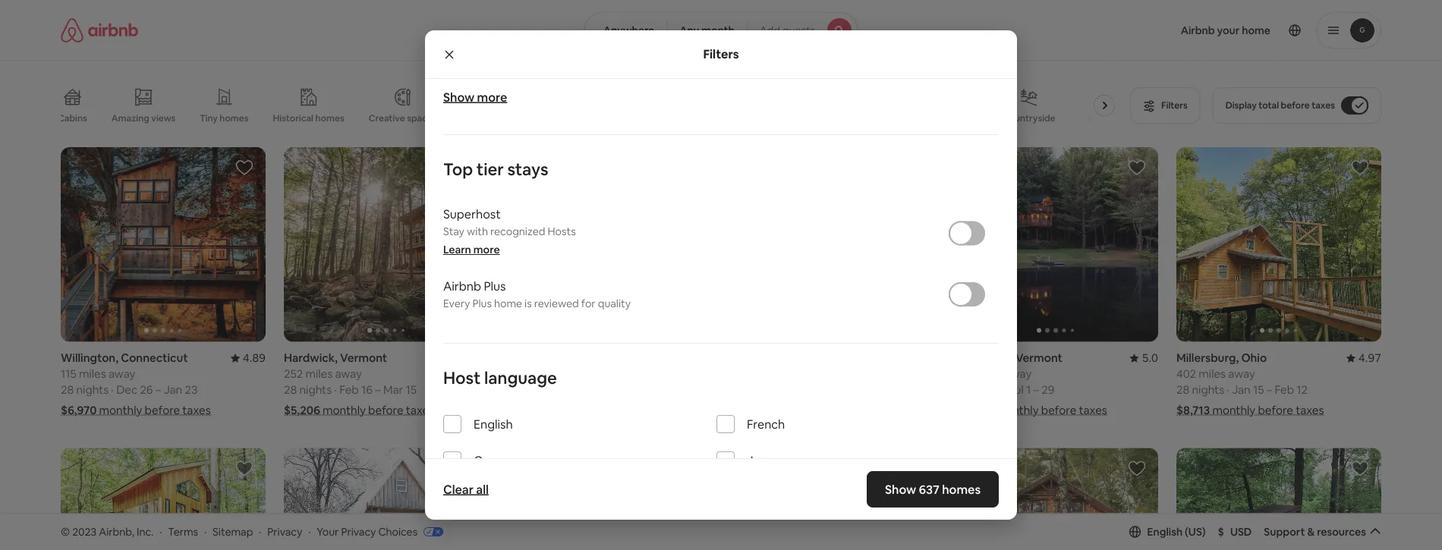 Task type: locate. For each thing, give the bounding box(es) containing it.
terms link
[[168, 525, 198, 539]]

5 miles from the left
[[1199, 367, 1226, 381]]

29 inside waterbury, vermont 234 miles away jul 1 – 29 monthly before taxes
[[1042, 383, 1055, 397]]

show left map
[[686, 458, 713, 472]]

$5,206
[[284, 403, 320, 418]]

english left (us)
[[1147, 525, 1183, 539]]

miles down millersburg, at the bottom right
[[1199, 367, 1226, 381]]

– right 26
[[155, 383, 161, 397]]

1 vertical spatial plus
[[472, 297, 492, 310]]

28
[[61, 383, 74, 397], [284, 383, 297, 397], [1177, 383, 1190, 397]]

add to wishlist: richmond, virginia image
[[1351, 460, 1369, 478]]

privacy left your
[[267, 525, 302, 539]]

· inside hardwick, vermont 252 miles away 28 nights · feb 16 – mar 15 $5,206 monthly before taxes
[[334, 383, 337, 397]]

monthly before taxes button
[[953, 403, 1107, 418]]

miles down waterbury,
[[975, 367, 1002, 381]]

1 horizontal spatial feb
[[1275, 383, 1294, 397]]

spaces
[[407, 112, 437, 124]]

monthly inside hardwick, vermont 252 miles away 28 nights · feb 16 – mar 15 $5,206 monthly before taxes
[[323, 403, 366, 418]]

more inside superhost stay with recognized hosts learn more
[[473, 243, 500, 257]]

1 vertical spatial show
[[686, 458, 713, 472]]

show up add to wishlist: hardwick, vermont image
[[443, 89, 475, 105]]

homes inside filters dialog
[[942, 482, 981, 497]]

2 vertical spatial show
[[885, 482, 916, 497]]

feb left 12
[[1275, 383, 1294, 397]]

2 – from the left
[[375, 383, 381, 397]]

4 away from the left
[[1005, 367, 1032, 381]]

· left privacy link
[[259, 525, 261, 539]]

3 monthly from the left
[[996, 403, 1039, 418]]

3 28 from the left
[[1177, 383, 1190, 397]]

nights up $5,206 at the left of page
[[299, 383, 332, 397]]

$5,741
[[730, 403, 763, 418]]

before inside "millersburg, ohio 402 miles away 28 nights · jan 15 – feb 12 $8,713 monthly before taxes"
[[1258, 403, 1293, 418]]

4 nights from the left
[[1192, 383, 1224, 397]]

away right language
[[559, 367, 586, 381]]

0 horizontal spatial 29
[[507, 383, 520, 397]]

monthly down dec
[[99, 403, 142, 418]]

28 inside willington, connecticut 115 miles away 28 nights · dec 26 – jan 23 $6,970 monthly before taxes
[[61, 383, 74, 397]]

profile element
[[876, 0, 1381, 61]]

0 horizontal spatial feb
[[339, 383, 359, 397]]

nights up $8,713
[[1192, 383, 1224, 397]]

$ usd
[[1218, 525, 1252, 539]]

(us)
[[1185, 525, 1206, 539]]

more up tier
[[477, 89, 507, 105]]

vermont inside waterbury, vermont 234 miles away jul 1 – 29 monthly before taxes
[[1015, 351, 1063, 365]]

miles down hardwick,
[[305, 367, 333, 381]]

nights down 588 miles away
[[523, 383, 555, 397]]

28 down '115'
[[61, 383, 74, 397]]

more
[[477, 89, 507, 105], [473, 243, 500, 257]]

1 29 from the left
[[507, 383, 520, 397]]

vermont up 16
[[340, 351, 387, 365]]

anywhere button
[[584, 12, 667, 49]]

homes right historical
[[315, 112, 344, 124]]

before inside willington, connecticut 115 miles away 28 nights · dec 26 – jan 23 $6,970 monthly before taxes
[[145, 403, 180, 418]]

away up dec
[[108, 367, 135, 381]]

airbnb plus every plus home is reviewed for quality
[[443, 278, 631, 310]]

add to wishlist: sanford, maine image
[[235, 460, 254, 478]]

group
[[58, 76, 1122, 135], [61, 147, 266, 342], [284, 147, 489, 342], [507, 147, 712, 342], [730, 147, 935, 342], [953, 147, 1158, 342], [1177, 147, 1381, 342], [61, 448, 266, 550], [284, 448, 489, 550], [507, 448, 712, 550], [730, 448, 935, 550], [953, 448, 1158, 550], [1177, 448, 1381, 550]]

3 nights from the left
[[523, 383, 555, 397]]

english inside filters dialog
[[474, 416, 513, 432]]

2 horizontal spatial 28
[[1177, 383, 1190, 397]]

28 for 115
[[61, 383, 74, 397]]

2 15 from the left
[[1253, 383, 1264, 397]]

2 vermont from the left
[[1015, 351, 1063, 365]]

3 miles from the left
[[529, 367, 556, 381]]

plus right every
[[472, 297, 492, 310]]

learn
[[443, 243, 471, 257]]

–
[[155, 383, 161, 397], [375, 383, 381, 397], [1033, 383, 1039, 397], [1267, 383, 1272, 397]]

terms · sitemap · privacy
[[168, 525, 302, 539]]

tier
[[477, 158, 504, 180]]

5.0
[[1142, 351, 1158, 365]]

1 horizontal spatial 28
[[284, 383, 297, 397]]

away for willington,
[[108, 367, 135, 381]]

taxes inside willington, connecticut 115 miles away 28 nights · dec 26 – jan 23 $6,970 monthly before taxes
[[182, 403, 211, 418]]

1 28 from the left
[[61, 383, 74, 397]]

plus up the home
[[484, 278, 506, 294]]

add to wishlist: willington, connecticut image
[[235, 159, 254, 177]]

away
[[108, 367, 135, 381], [335, 367, 362, 381], [559, 367, 586, 381], [1005, 367, 1032, 381], [1228, 367, 1255, 381]]

show inside show map button
[[686, 458, 713, 472]]

homes right tiny
[[220, 112, 249, 124]]

29 right '1'
[[1042, 383, 1055, 397]]

1 horizontal spatial english
[[1147, 525, 1183, 539]]

© 2023 airbnb, inc. ·
[[61, 525, 162, 539]]

vermont
[[340, 351, 387, 365], [1015, 351, 1063, 365]]

add to wishlist: frazeysburg, ohio image
[[458, 460, 477, 478]]

– for hardwick,
[[375, 383, 381, 397]]

– inside willington, connecticut 115 miles away 28 nights · dec 26 – jan 23 $6,970 monthly before taxes
[[155, 383, 161, 397]]

1 vertical spatial more
[[473, 243, 500, 257]]

none search field containing anywhere
[[584, 12, 858, 49]]

taxes
[[1312, 99, 1335, 111], [182, 403, 211, 418], [406, 403, 434, 418], [1079, 403, 1107, 418], [1296, 403, 1324, 418]]

monthly inside "millersburg, ohio 402 miles away 28 nights · jan 15 – feb 12 $8,713 monthly before taxes"
[[1212, 403, 1256, 418]]

monthly inside willington, connecticut 115 miles away 28 nights · dec 26 – jan 23 $6,970 monthly before taxes
[[99, 403, 142, 418]]

· left 16
[[334, 383, 337, 397]]

miles inside "millersburg, ohio 402 miles away 28 nights · jan 15 – feb 12 $8,713 monthly before taxes"
[[1199, 367, 1226, 381]]

quality
[[598, 297, 631, 310]]

away for hardwick,
[[335, 367, 362, 381]]

host language
[[443, 367, 557, 389]]

before inside hardwick, vermont 252 miles away 28 nights · feb 16 – mar 15 $5,206 monthly before taxes
[[368, 403, 403, 418]]

28 inside hardwick, vermont 252 miles away 28 nights · feb 16 – mar 15 $5,206 monthly before taxes
[[284, 383, 297, 397]]

hardwick,
[[284, 351, 338, 365]]

nights for $5,206
[[299, 383, 332, 397]]

· right terms
[[204, 525, 207, 539]]

·
[[111, 383, 114, 397], [334, 383, 337, 397], [1227, 383, 1230, 397], [160, 525, 162, 539], [204, 525, 207, 539], [259, 525, 261, 539], [308, 525, 311, 539]]

1 horizontal spatial jan
[[1232, 383, 1251, 397]]

4.89 out of 5 average rating image
[[231, 351, 266, 365]]

1 horizontal spatial 29
[[1042, 383, 1055, 397]]

– for millersburg,
[[1267, 383, 1272, 397]]

2 away from the left
[[335, 367, 362, 381]]

0 horizontal spatial english
[[474, 416, 513, 432]]

$6,970
[[61, 403, 97, 418]]

month
[[701, 24, 735, 37]]

4 – from the left
[[1267, 383, 1272, 397]]

monthly down jul
[[996, 403, 1039, 418]]

0 horizontal spatial show
[[443, 89, 475, 105]]

sitemap link
[[213, 525, 253, 539]]

0 horizontal spatial 15
[[406, 383, 417, 397]]

vermont up '1'
[[1015, 351, 1063, 365]]

588 miles away
[[507, 367, 586, 381]]

0 horizontal spatial vermont
[[340, 351, 387, 365]]

– right '1'
[[1033, 383, 1039, 397]]

before for hardwick, vermont 252 miles away 28 nights · feb 16 – mar 15 $5,206 monthly before taxes
[[368, 403, 403, 418]]

miles for 402
[[1199, 367, 1226, 381]]

historical homes
[[273, 112, 344, 124]]

28 inside "millersburg, ohio 402 miles away 28 nights · jan 15 – feb 12 $8,713 monthly before taxes"
[[1177, 383, 1190, 397]]

german
[[474, 453, 519, 468]]

29 down 588
[[507, 383, 520, 397]]

1 horizontal spatial vermont
[[1015, 351, 1063, 365]]

1 – from the left
[[155, 383, 161, 397]]

1 horizontal spatial privacy
[[341, 525, 376, 539]]

add to wishlist: waterbury, vermont image
[[1128, 159, 1146, 177]]

1 privacy from the left
[[267, 525, 302, 539]]

learn more link
[[443, 243, 500, 257]]

feb
[[339, 383, 359, 397], [1275, 383, 1294, 397]]

1 away from the left
[[108, 367, 135, 381]]

· left dec
[[111, 383, 114, 397]]

0 horizontal spatial 28
[[61, 383, 74, 397]]

monthly for $8,713
[[1212, 403, 1256, 418]]

0 horizontal spatial privacy
[[267, 525, 302, 539]]

miles inside hardwick, vermont 252 miles away 28 nights · feb 16 – mar 15 $5,206 monthly before taxes
[[305, 367, 333, 381]]

1 miles from the left
[[79, 367, 106, 381]]

away up jul
[[1005, 367, 1032, 381]]

away inside waterbury, vermont 234 miles away jul 1 – 29 monthly before taxes
[[1005, 367, 1032, 381]]

plus
[[484, 278, 506, 294], [472, 297, 492, 310]]

588
[[507, 367, 527, 381]]

nights inside willington, connecticut 115 miles away 28 nights · dec 26 – jan 23 $6,970 monthly before taxes
[[76, 383, 109, 397]]

2 nights from the left
[[299, 383, 332, 397]]

1 horizontal spatial 15
[[1253, 383, 1264, 397]]

creative
[[369, 112, 405, 124]]

feb left 16
[[339, 383, 359, 397]]

add to wishlist: hardwick, vermont image
[[458, 159, 477, 177]]

away inside willington, connecticut 115 miles away 28 nights · dec 26 – jan 23 $6,970 monthly before taxes
[[108, 367, 135, 381]]

privacy right your
[[341, 525, 376, 539]]

english up german
[[474, 416, 513, 432]]

miles inside waterbury, vermont 234 miles away jul 1 – 29 monthly before taxes
[[975, 367, 1002, 381]]

nights
[[76, 383, 109, 397], [299, 383, 332, 397], [523, 383, 555, 397], [1192, 383, 1224, 397]]

23
[[185, 383, 198, 397]]

2 horizontal spatial homes
[[942, 482, 981, 497]]

away inside "millersburg, ohio 402 miles away 28 nights · jan 15 – feb 12 $8,713 monthly before taxes"
[[1228, 367, 1255, 381]]

nights up $6,970
[[76, 383, 109, 397]]

jan left the 23
[[164, 383, 182, 397]]

2 monthly from the left
[[323, 403, 366, 418]]

1 vermont from the left
[[340, 351, 387, 365]]

1 monthly from the left
[[99, 403, 142, 418]]

miles
[[79, 367, 106, 381], [305, 367, 333, 381], [529, 367, 556, 381], [975, 367, 1002, 381], [1199, 367, 1226, 381]]

host
[[443, 367, 481, 389]]

29
[[507, 383, 520, 397], [1042, 383, 1055, 397]]

before for millersburg, ohio 402 miles away 28 nights · jan 15 – feb 12 $8,713 monthly before taxes
[[1258, 403, 1293, 418]]

– inside hardwick, vermont 252 miles away 28 nights · feb 16 – mar 15 $5,206 monthly before taxes
[[375, 383, 381, 397]]

resources
[[1317, 525, 1366, 539]]

4.97
[[1358, 351, 1381, 365]]

vermont for 29
[[1015, 351, 1063, 365]]

5 away from the left
[[1228, 367, 1255, 381]]

15 right mar
[[406, 383, 417, 397]]

more down with
[[473, 243, 500, 257]]

0 vertical spatial show
[[443, 89, 475, 105]]

show down add to wishlist: southern pines, north carolina icon
[[885, 482, 916, 497]]

– for willington,
[[155, 383, 161, 397]]

english (us) button
[[1129, 525, 1206, 539]]

1 nights from the left
[[76, 383, 109, 397]]

display total before taxes button
[[1213, 87, 1381, 124]]

2 horizontal spatial show
[[885, 482, 916, 497]]

dec
[[116, 383, 137, 397]]

· down millersburg, at the bottom right
[[1227, 383, 1230, 397]]

away for millersburg,
[[1228, 367, 1255, 381]]

4 miles from the left
[[975, 367, 1002, 381]]

historical
[[273, 112, 313, 124]]

2 29 from the left
[[1042, 383, 1055, 397]]

monthly right $8,713
[[1212, 403, 1256, 418]]

taxes inside "millersburg, ohio 402 miles away 28 nights · jan 15 – feb 12 $8,713 monthly before taxes"
[[1296, 403, 1324, 418]]

away down ohio
[[1228, 367, 1255, 381]]

miles for 115
[[79, 367, 106, 381]]

nights inside hardwick, vermont 252 miles away 28 nights · feb 16 – mar 15 $5,206 monthly before taxes
[[299, 383, 332, 397]]

nights inside "millersburg, ohio 402 miles away 28 nights · jan 15 – feb 12 $8,713 monthly before taxes"
[[1192, 383, 1224, 397]]

– right 16
[[375, 383, 381, 397]]

4 monthly from the left
[[1212, 403, 1256, 418]]

show 637 homes
[[885, 482, 981, 497]]

28 down 402
[[1177, 383, 1190, 397]]

before
[[1281, 99, 1310, 111], [145, 403, 180, 418], [368, 403, 403, 418], [1041, 403, 1076, 418], [1258, 403, 1293, 418]]

None search field
[[584, 12, 858, 49]]

group containing amazing views
[[58, 76, 1122, 135]]

29 nights
[[507, 383, 555, 397]]

before for willington, connecticut 115 miles away 28 nights · dec 26 – jan 23 $6,970 monthly before taxes
[[145, 403, 180, 418]]

miles inside willington, connecticut 115 miles away 28 nights · dec 26 – jan 23 $6,970 monthly before taxes
[[79, 367, 106, 381]]

away up 16
[[335, 367, 362, 381]]

taxes inside hardwick, vermont 252 miles away 28 nights · feb 16 – mar 15 $5,206 monthly before taxes
[[406, 403, 434, 418]]

0 vertical spatial english
[[474, 416, 513, 432]]

show 637 homes link
[[867, 471, 999, 508]]

1 feb from the left
[[339, 383, 359, 397]]

monthly for $6,970
[[99, 403, 142, 418]]

english
[[474, 416, 513, 432], [1147, 525, 1183, 539]]

· right inc.
[[160, 525, 162, 539]]

away inside hardwick, vermont 252 miles away 28 nights · feb 16 – mar 15 $5,206 monthly before taxes
[[335, 367, 362, 381]]

show inside the show 637 homes link
[[885, 482, 916, 497]]

15 inside "millersburg, ohio 402 miles away 28 nights · jan 15 – feb 12 $8,713 monthly before taxes"
[[1253, 383, 1264, 397]]

usd
[[1230, 525, 1252, 539]]

support
[[1264, 525, 1305, 539]]

1 vertical spatial english
[[1147, 525, 1183, 539]]

3 – from the left
[[1033, 383, 1039, 397]]

28 down the 252
[[284, 383, 297, 397]]

402
[[1177, 367, 1196, 381]]

0 horizontal spatial homes
[[220, 112, 249, 124]]

4.97 out of 5 average rating image
[[1346, 351, 1381, 365]]

monthly
[[99, 403, 142, 418], [323, 403, 366, 418], [996, 403, 1039, 418], [1212, 403, 1256, 418]]

nights for $6,970
[[76, 383, 109, 397]]

252
[[284, 367, 303, 381]]

2 miles from the left
[[305, 367, 333, 381]]

0 vertical spatial more
[[477, 89, 507, 105]]

1 horizontal spatial homes
[[315, 112, 344, 124]]

miles for 252
[[305, 367, 333, 381]]

miles down willington,
[[79, 367, 106, 381]]

0 horizontal spatial jan
[[164, 383, 182, 397]]

homes right the 637 at right
[[942, 482, 981, 497]]

1 jan from the left
[[164, 383, 182, 397]]

1 15 from the left
[[406, 383, 417, 397]]

jan down ohio
[[1232, 383, 1251, 397]]

2 jan from the left
[[1232, 383, 1251, 397]]

feb inside hardwick, vermont 252 miles away 28 nights · feb 16 – mar 15 $5,206 monthly before taxes
[[339, 383, 359, 397]]

– left 12
[[1267, 383, 1272, 397]]

monthly down 16
[[323, 403, 366, 418]]

display total before taxes
[[1226, 99, 1335, 111]]

– inside "millersburg, ohio 402 miles away 28 nights · jan 15 – feb 12 $8,713 monthly before taxes"
[[1267, 383, 1272, 397]]

15 down ohio
[[1253, 383, 1264, 397]]

2 28 from the left
[[284, 383, 297, 397]]

miles up 29 nights
[[529, 367, 556, 381]]

1 horizontal spatial show
[[686, 458, 713, 472]]

vermont inside hardwick, vermont 252 miles away 28 nights · feb 16 – mar 15 $5,206 monthly before taxes
[[340, 351, 387, 365]]

cabins
[[58, 112, 87, 124]]

· inside willington, connecticut 115 miles away 28 nights · dec 26 – jan 23 $6,970 monthly before taxes
[[111, 383, 114, 397]]

filters dialog
[[425, 0, 1017, 531]]

15 inside hardwick, vermont 252 miles away 28 nights · feb 16 – mar 15 $5,206 monthly before taxes
[[406, 383, 417, 397]]

privacy link
[[267, 525, 302, 539]]

home
[[494, 297, 522, 310]]

homes for tiny homes
[[220, 112, 249, 124]]

stay
[[443, 225, 464, 238]]

2 feb from the left
[[1275, 383, 1294, 397]]

jan inside "millersburg, ohio 402 miles away 28 nights · jan 15 – feb 12 $8,713 monthly before taxes"
[[1232, 383, 1251, 397]]

sitemap
[[213, 525, 253, 539]]



Task type: vqa. For each thing, say whether or not it's contained in the screenshot.
CLEAR ALL button
yes



Task type: describe. For each thing, give the bounding box(es) containing it.
taxes inside button
[[1312, 99, 1335, 111]]

4.89
[[243, 351, 266, 365]]

637
[[919, 482, 939, 497]]

add to wishlist: southern pines, north carolina image
[[905, 460, 923, 478]]

every
[[443, 297, 470, 310]]

feb inside "millersburg, ohio 402 miles away 28 nights · jan 15 – feb 12 $8,713 monthly before taxes"
[[1275, 383, 1294, 397]]

stays
[[507, 158, 548, 180]]

add to wishlist: millersburg, ohio image
[[1351, 159, 1369, 177]]

support & resources
[[1264, 525, 1366, 539]]

away for waterbury,
[[1005, 367, 1032, 381]]

beach
[[1088, 112, 1114, 124]]

jan inside willington, connecticut 115 miles away 28 nights · dec 26 – jan 23 $6,970 monthly before taxes
[[164, 383, 182, 397]]

japanese
[[747, 453, 800, 468]]

top tier stays
[[443, 158, 548, 180]]

5.0 out of 5 average rating image
[[1130, 351, 1158, 365]]

inc.
[[137, 525, 154, 539]]

miles for 234
[[975, 367, 1002, 381]]

mar
[[383, 383, 403, 397]]

display
[[1226, 99, 1257, 111]]

hardwick, vermont 252 miles away 28 nights · feb 16 – mar 15 $5,206 monthly before taxes
[[284, 351, 434, 418]]

$8,713
[[1177, 403, 1210, 418]]

any
[[680, 24, 699, 37]]

is
[[525, 297, 532, 310]]

16
[[361, 383, 373, 397]]

show map button
[[671, 447, 771, 483]]

english (us)
[[1147, 525, 1206, 539]]

english for english
[[474, 416, 513, 432]]

total
[[1259, 99, 1279, 111]]

show for show more
[[443, 89, 475, 105]]

115
[[61, 367, 76, 381]]

0 vertical spatial plus
[[484, 278, 506, 294]]

any month
[[680, 24, 735, 37]]

monthly for $5,206
[[323, 403, 366, 418]]

any month button
[[667, 12, 747, 49]]

recognized
[[490, 225, 545, 238]]

$
[[1218, 525, 1224, 539]]

3 away from the left
[[559, 367, 586, 381]]

homes for historical homes
[[315, 112, 344, 124]]

taxes for willington, connecticut 115 miles away 28 nights · dec 26 – jan 23 $6,970 monthly before taxes
[[182, 403, 211, 418]]

– inside waterbury, vermont 234 miles away jul 1 – 29 monthly before taxes
[[1033, 383, 1039, 397]]

hosts
[[548, 225, 576, 238]]

28 for 252
[[284, 383, 297, 397]]

millersburg, ohio 402 miles away 28 nights · jan 15 – feb 12 $8,713 monthly before taxes
[[1177, 351, 1324, 418]]

tiny homes
[[200, 112, 249, 124]]

superhost stay with recognized hosts learn more
[[443, 206, 576, 257]]

choices
[[378, 525, 418, 539]]

terms
[[168, 525, 198, 539]]

your privacy choices link
[[317, 525, 443, 540]]

amazing views
[[111, 112, 176, 124]]

reviewed
[[534, 297, 579, 310]]

millersburg,
[[1177, 351, 1239, 365]]

vermont for feb
[[340, 351, 387, 365]]

nights for $8,713
[[1192, 383, 1224, 397]]

with
[[467, 225, 488, 238]]

©
[[61, 525, 70, 539]]

show for show 637 homes
[[885, 482, 916, 497]]

countryside
[[1003, 112, 1055, 124]]

ohio
[[1241, 351, 1267, 365]]

&
[[1307, 525, 1315, 539]]

28 for 402
[[1177, 383, 1190, 397]]

add guests button
[[747, 12, 858, 49]]

show for show map
[[686, 458, 713, 472]]

filters
[[703, 46, 739, 62]]

2023
[[72, 525, 97, 539]]

map
[[716, 458, 738, 472]]

your privacy choices
[[317, 525, 418, 539]]

willington,
[[61, 351, 118, 365]]

show more
[[443, 89, 507, 105]]

add guests
[[760, 24, 815, 37]]

clear
[[443, 482, 474, 497]]

$5,741 button
[[730, 403, 877, 418]]

234
[[953, 367, 973, 381]]

guests
[[783, 24, 815, 37]]

anywhere
[[603, 24, 654, 37]]

superhost
[[443, 206, 501, 222]]

show map
[[686, 458, 738, 472]]

monthly inside waterbury, vermont 234 miles away jul 1 – 29 monthly before taxes
[[996, 403, 1039, 418]]

clear all
[[443, 482, 489, 497]]

waterbury, vermont 234 miles away jul 1 – 29 monthly before taxes
[[953, 351, 1107, 418]]

· inside "millersburg, ohio 402 miles away 28 nights · jan 15 – feb 12 $8,713 monthly before taxes"
[[1227, 383, 1230, 397]]

for
[[581, 297, 596, 310]]

show more button
[[443, 89, 507, 105]]

connecticut
[[121, 351, 188, 365]]

before inside button
[[1281, 99, 1310, 111]]

taxes for millersburg, ohio 402 miles away 28 nights · jan 15 – feb 12 $8,713 monthly before taxes
[[1296, 403, 1324, 418]]

waterbury,
[[953, 351, 1013, 365]]

add
[[760, 24, 780, 37]]

amazing
[[111, 112, 149, 124]]

add to wishlist: saint johnsbury, vermont image
[[1128, 460, 1146, 478]]

taxes for hardwick, vermont 252 miles away 28 nights · feb 16 – mar 15 $5,206 monthly before taxes
[[406, 403, 434, 418]]

airbnb
[[443, 278, 481, 294]]

2 privacy from the left
[[341, 525, 376, 539]]

before inside waterbury, vermont 234 miles away jul 1 – 29 monthly before taxes
[[1041, 403, 1076, 418]]

support & resources button
[[1264, 525, 1381, 539]]

english for english (us)
[[1147, 525, 1183, 539]]

· left your
[[308, 525, 311, 539]]

french
[[747, 416, 785, 432]]

airbnb,
[[99, 525, 134, 539]]

jul
[[1009, 383, 1024, 397]]

taxes inside waterbury, vermont 234 miles away jul 1 – 29 monthly before taxes
[[1079, 403, 1107, 418]]

creative spaces
[[369, 112, 437, 124]]

willington, connecticut 115 miles away 28 nights · dec 26 – jan 23 $6,970 monthly before taxes
[[61, 351, 211, 418]]

all
[[476, 482, 489, 497]]

clear all button
[[436, 474, 496, 505]]

1
[[1026, 383, 1031, 397]]

views
[[151, 112, 176, 124]]



